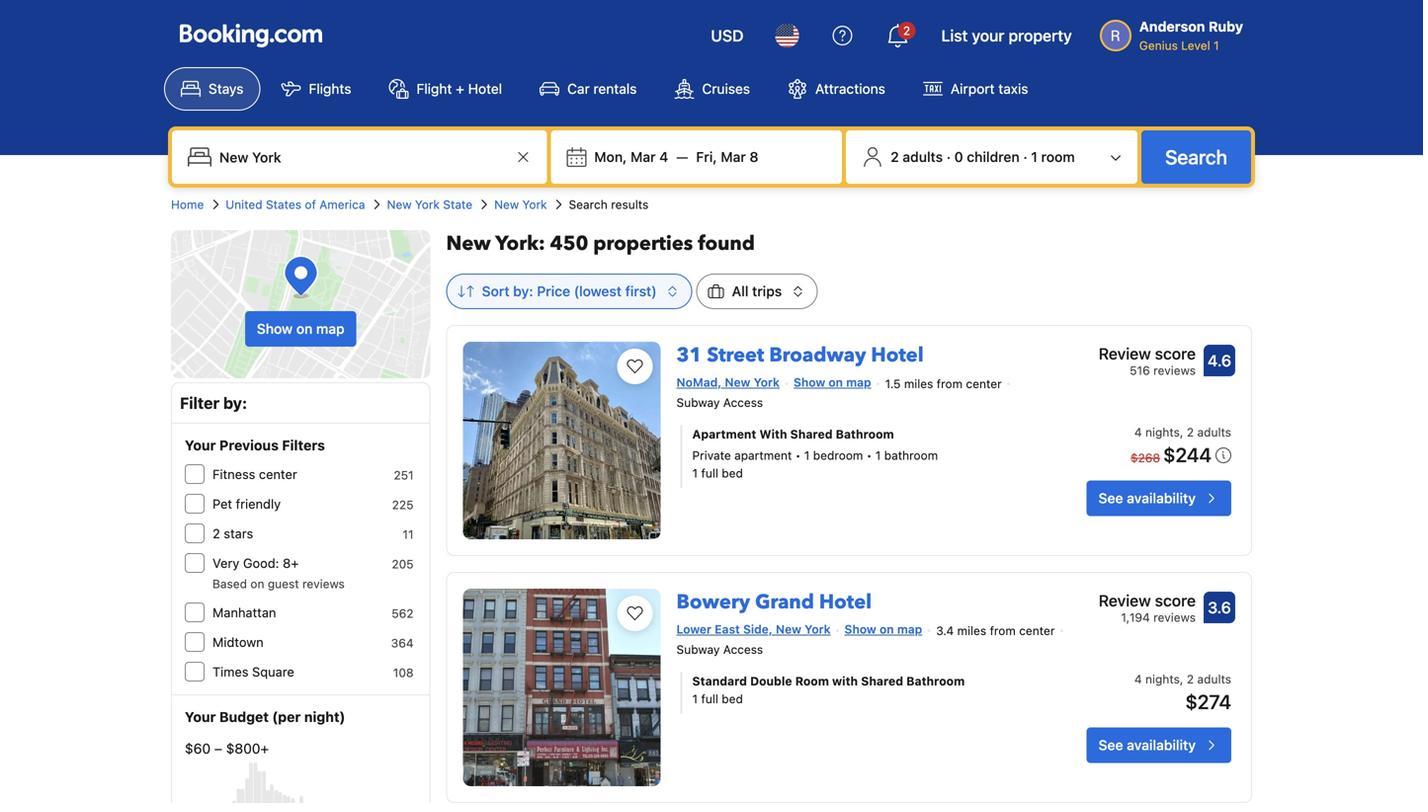 Task type: vqa. For each thing, say whether or not it's contained in the screenshot.


Task type: describe. For each thing, give the bounding box(es) containing it.
standard
[[692, 675, 747, 689]]

night)
[[304, 709, 345, 726]]

adults for 4 nights , 2 adults
[[1197, 426, 1232, 440]]

review score element for bowery grand hotel
[[1099, 589, 1196, 613]]

stays
[[209, 81, 244, 97]]

filter by:
[[180, 394, 247, 413]]

31
[[677, 342, 702, 369]]

ruby
[[1209, 18, 1244, 35]]

list your property
[[942, 26, 1072, 45]]

31 street broadway hotel link
[[677, 334, 924, 369]]

search for search results
[[569, 198, 608, 212]]

side,
[[743, 623, 773, 637]]

lower east side, new york
[[677, 623, 831, 637]]

450
[[550, 230, 589, 258]]

stays link
[[164, 67, 260, 111]]

2 mar from the left
[[721, 149, 746, 165]]

bathroom inside standard double room with shared bathroom 1 full bed
[[907, 675, 965, 689]]

airport taxis link
[[906, 67, 1045, 111]]

2 stars
[[213, 526, 253, 541]]

standard double room with shared bathroom link
[[692, 673, 1027, 691]]

bowery grand hotel
[[677, 589, 872, 616]]

state
[[443, 198, 473, 212]]

pet friendly
[[213, 497, 281, 512]]

mon,
[[594, 149, 627, 165]]

rentals
[[594, 81, 637, 97]]

8+
[[283, 556, 299, 571]]

2 for 2 stars
[[213, 526, 220, 541]]

all
[[732, 283, 749, 300]]

availability for 31 street broadway hotel
[[1127, 490, 1196, 507]]

airport taxis
[[951, 81, 1029, 97]]

search results
[[569, 198, 649, 212]]

show on map button
[[245, 311, 357, 347]]

score for 31 street broadway hotel
[[1155, 344, 1196, 363]]

apartment with shared bathroom link
[[692, 426, 1027, 444]]

2 adults · 0 children · 1 room
[[891, 149, 1075, 165]]

$800+
[[226, 741, 269, 757]]

see availability link for 31 street broadway hotel
[[1087, 481, 1232, 517]]

bathroom
[[884, 449, 938, 463]]

nights for 4 nights , 2 adults
[[1146, 426, 1180, 440]]

, for 4 nights , 2 adults $274
[[1180, 673, 1184, 687]]

fri, mar 8 button
[[688, 139, 767, 175]]

scored 3.6 element
[[1204, 592, 1236, 624]]

broadway
[[769, 342, 866, 369]]

good:
[[243, 556, 279, 571]]

2 up $244
[[1187, 426, 1194, 440]]

1 inside anderson ruby genius level 1
[[1214, 39, 1219, 52]]

by: for sort
[[513, 283, 533, 300]]

your account menu anderson ruby genius level 1 element
[[1100, 9, 1251, 54]]

4 nights , 2 adults $274
[[1135, 673, 1232, 714]]

properties
[[594, 230, 693, 258]]

apartment
[[735, 449, 792, 463]]

times
[[213, 665, 249, 680]]

map for bowery grand hotel
[[897, 623, 922, 637]]

31 street broadway hotel
[[677, 342, 924, 369]]

previous
[[219, 437, 279, 454]]

availability for bowery grand hotel
[[1127, 738, 1196, 754]]

1 inside dropdown button
[[1031, 149, 1038, 165]]

anderson
[[1140, 18, 1205, 35]]

reviews for 31 street broadway hotel
[[1154, 364, 1196, 378]]

miles for 31 street broadway hotel
[[904, 377, 934, 391]]

8
[[750, 149, 759, 165]]

show for bowery
[[845, 623, 877, 637]]

new down grand
[[776, 623, 802, 637]]

airport
[[951, 81, 995, 97]]

new for new york
[[494, 198, 519, 212]]

your budget (per night)
[[185, 709, 345, 726]]

1 • from the left
[[795, 449, 801, 463]]

see for bowery grand hotel
[[1099, 738, 1123, 754]]

show on map inside button
[[257, 321, 345, 337]]

flights link
[[264, 67, 368, 111]]

sort
[[482, 283, 510, 300]]

based on guest reviews
[[213, 577, 345, 591]]

search results updated. new york: 450 properties found. applied filters: guests' favorite area. element
[[446, 230, 1252, 258]]

search button
[[1142, 130, 1251, 184]]

by: for filter
[[223, 394, 247, 413]]

364
[[391, 637, 414, 650]]

filters
[[282, 437, 325, 454]]

cruises
[[702, 81, 750, 97]]

31 street broadway hotel image
[[463, 342, 661, 540]]

review score 1,194 reviews
[[1099, 592, 1196, 625]]

york up york:
[[522, 198, 547, 212]]

see for 31 street broadway hotel
[[1099, 490, 1123, 507]]

midtown
[[213, 635, 264, 650]]

hotel for bowery grand hotel
[[819, 589, 872, 616]]

–
[[214, 741, 222, 757]]

trips
[[752, 283, 782, 300]]

york:
[[495, 230, 545, 258]]

see availability for bowery grand hotel
[[1099, 738, 1196, 754]]

hotel for flight + hotel
[[468, 81, 502, 97]]

usd button
[[699, 12, 756, 59]]

new down street
[[725, 376, 751, 389]]

2 button
[[874, 12, 922, 59]]

from for bowery grand hotel
[[990, 624, 1016, 638]]

bowery
[[677, 589, 750, 616]]

adults for 4 nights , 2 adults $274
[[1197, 673, 1232, 687]]

filter
[[180, 394, 220, 413]]

show for 31
[[794, 376, 826, 389]]

your for your previous filters
[[185, 437, 216, 454]]

access for street
[[723, 396, 763, 410]]

$244
[[1164, 444, 1212, 467]]

united states of america
[[226, 198, 365, 212]]

3.6
[[1208, 599, 1231, 617]]

1 mar from the left
[[631, 149, 656, 165]]

friendly
[[236, 497, 281, 512]]

—
[[676, 149, 688, 165]]

see availability for 31 street broadway hotel
[[1099, 490, 1196, 507]]

york down street
[[754, 376, 780, 389]]

subway for bowery
[[677, 643, 720, 657]]

taxis
[[999, 81, 1029, 97]]

251
[[394, 469, 414, 482]]

with
[[760, 428, 787, 442]]

flight + hotel link
[[372, 67, 519, 111]]

4.6
[[1208, 351, 1232, 370]]

car
[[567, 81, 590, 97]]

562
[[392, 607, 414, 621]]



Task type: locate. For each thing, give the bounding box(es) containing it.
0 vertical spatial shared
[[790, 428, 833, 442]]

results
[[611, 198, 649, 212]]

2 for 2 adults · 0 children · 1 room
[[891, 149, 899, 165]]

1 inside standard double room with shared bathroom 1 full bed
[[692, 693, 698, 706]]

review inside review score 1,194 reviews
[[1099, 592, 1151, 610]]

1 vertical spatial 4
[[1135, 426, 1142, 440]]

usd
[[711, 26, 744, 45]]

center up friendly
[[259, 467, 297, 482]]

1 vertical spatial map
[[846, 376, 871, 389]]

full down private at the bottom of the page
[[701, 467, 719, 480]]

1 horizontal spatial center
[[966, 377, 1002, 391]]

2 inside 4 nights , 2 adults $274
[[1187, 673, 1194, 687]]

2 access from the top
[[723, 643, 763, 657]]

0 vertical spatial your
[[185, 437, 216, 454]]

0 vertical spatial from
[[937, 377, 963, 391]]

2 left 0
[[891, 149, 899, 165]]

your for your budget (per night)
[[185, 709, 216, 726]]

0 horizontal spatial miles
[[904, 377, 934, 391]]

1 bed from the top
[[722, 467, 743, 480]]

review for bowery grand hotel
[[1099, 592, 1151, 610]]

1 vertical spatial see
[[1099, 738, 1123, 754]]

show on map for 31 street broadway hotel
[[794, 376, 871, 389]]

center
[[966, 377, 1002, 391], [259, 467, 297, 482], [1019, 624, 1055, 638]]

see availability link down '$268'
[[1087, 481, 1232, 517]]

review score element for 31 street broadway hotel
[[1099, 342, 1196, 366]]

1 vertical spatial availability
[[1127, 738, 1196, 754]]

grand
[[755, 589, 814, 616]]

from for 31 street broadway hotel
[[937, 377, 963, 391]]

1 down private at the bottom of the page
[[692, 467, 698, 480]]

· right children
[[1023, 149, 1028, 165]]

•
[[795, 449, 801, 463], [867, 449, 872, 463]]

1 vertical spatial adults
[[1197, 426, 1232, 440]]

score for bowery grand hotel
[[1155, 592, 1196, 610]]

score left the scored 3.6 "element"
[[1155, 592, 1196, 610]]

property
[[1009, 26, 1072, 45]]

subway down 'lower'
[[677, 643, 720, 657]]

2 • from the left
[[867, 449, 872, 463]]

1 vertical spatial full
[[701, 693, 719, 706]]

from inside 3.4 miles from center subway access
[[990, 624, 1016, 638]]

2 score from the top
[[1155, 592, 1196, 610]]

children
[[967, 149, 1020, 165]]

2 horizontal spatial show
[[845, 623, 877, 637]]

1 review from the top
[[1099, 344, 1151, 363]]

bathroom up bedroom
[[836, 428, 894, 442]]

, down review score 1,194 reviews
[[1180, 673, 1184, 687]]

1 score from the top
[[1155, 344, 1196, 363]]

first)
[[625, 283, 657, 300]]

2 nights from the top
[[1146, 673, 1180, 687]]

2 vertical spatial reviews
[[1154, 611, 1196, 625]]

0 horizontal spatial search
[[569, 198, 608, 212]]

access down lower east side, new york
[[723, 643, 763, 657]]

manhattan
[[213, 605, 276, 620]]

center for 31 street broadway hotel
[[966, 377, 1002, 391]]

0 horizontal spatial by:
[[223, 394, 247, 413]]

0 vertical spatial score
[[1155, 344, 1196, 363]]

bathroom inside apartment with shared bathroom private apartment • 1 bedroom • 1 bathroom 1 full bed
[[836, 428, 894, 442]]

list
[[942, 26, 968, 45]]

2 vertical spatial show
[[845, 623, 877, 637]]

1 vertical spatial review
[[1099, 592, 1151, 610]]

subway for 31
[[677, 396, 720, 410]]

bowery grand hotel image
[[463, 589, 661, 787]]

search for search
[[1165, 145, 1228, 169]]

1 subway from the top
[[677, 396, 720, 410]]

0 vertical spatial review
[[1099, 344, 1151, 363]]

fitness center
[[213, 467, 297, 482]]

0 vertical spatial review score element
[[1099, 342, 1196, 366]]

2 adults · 0 children · 1 room button
[[854, 138, 1130, 176]]

1 access from the top
[[723, 396, 763, 410]]

2 bed from the top
[[722, 693, 743, 706]]

• right the apartment
[[795, 449, 801, 463]]

(per
[[272, 709, 301, 726]]

bed down standard
[[722, 693, 743, 706]]

0 vertical spatial reviews
[[1154, 364, 1196, 378]]

new york: 450 properties found
[[446, 230, 755, 258]]

1 vertical spatial miles
[[957, 624, 987, 638]]

full inside apartment with shared bathroom private apartment • 1 bedroom • 1 bathroom 1 full bed
[[701, 467, 719, 480]]

0 horizontal spatial •
[[795, 449, 801, 463]]

1 vertical spatial your
[[185, 709, 216, 726]]

2 vertical spatial center
[[1019, 624, 1055, 638]]

room
[[1041, 149, 1075, 165]]

access for grand
[[723, 643, 763, 657]]

scored 4.6 element
[[1204, 345, 1236, 377]]

2 vertical spatial adults
[[1197, 673, 1232, 687]]

attractions
[[816, 81, 886, 97]]

map for 31 street broadway hotel
[[846, 376, 871, 389]]

1 vertical spatial hotel
[[871, 342, 924, 369]]

america
[[319, 198, 365, 212]]

all trips
[[732, 283, 782, 300]]

2 see from the top
[[1099, 738, 1123, 754]]

bed inside standard double room with shared bathroom 1 full bed
[[722, 693, 743, 706]]

· left 0
[[947, 149, 951, 165]]

list your property link
[[930, 12, 1084, 59]]

subway inside 3.4 miles from center subway access
[[677, 643, 720, 657]]

review for 31 street broadway hotel
[[1099, 344, 1151, 363]]

availability down '$268'
[[1127, 490, 1196, 507]]

1 vertical spatial nights
[[1146, 673, 1180, 687]]

0 vertical spatial subway
[[677, 396, 720, 410]]

1 vertical spatial review score element
[[1099, 589, 1196, 613]]

2 see availability from the top
[[1099, 738, 1196, 754]]

1 vertical spatial score
[[1155, 592, 1196, 610]]

new for new york state
[[387, 198, 412, 212]]

lower
[[677, 623, 712, 637]]

see availability link down 4 nights , 2 adults $274 on the right of page
[[1087, 728, 1232, 764]]

review up 516
[[1099, 344, 1151, 363]]

1 horizontal spatial bathroom
[[907, 675, 965, 689]]

1 see from the top
[[1099, 490, 1123, 507]]

0 horizontal spatial map
[[316, 321, 345, 337]]

0 vertical spatial miles
[[904, 377, 934, 391]]

1 horizontal spatial show
[[794, 376, 826, 389]]

2 vertical spatial map
[[897, 623, 922, 637]]

score inside review score 1,194 reviews
[[1155, 592, 1196, 610]]

0 vertical spatial see availability link
[[1087, 481, 1232, 517]]

hotel right '+'
[[468, 81, 502, 97]]

1 vertical spatial show
[[794, 376, 826, 389]]

nights inside 4 nights , 2 adults $274
[[1146, 673, 1180, 687]]

0 vertical spatial ,
[[1180, 426, 1184, 440]]

your
[[185, 437, 216, 454], [185, 709, 216, 726]]

from right the 1.5
[[937, 377, 963, 391]]

1 vertical spatial bed
[[722, 693, 743, 706]]

reviews right 1,194
[[1154, 611, 1196, 625]]

0 vertical spatial bed
[[722, 467, 743, 480]]

1 vertical spatial center
[[259, 467, 297, 482]]

1 vertical spatial by:
[[223, 394, 247, 413]]

1
[[1214, 39, 1219, 52], [1031, 149, 1038, 165], [804, 449, 810, 463], [876, 449, 881, 463], [692, 467, 698, 480], [692, 693, 698, 706]]

2 availability from the top
[[1127, 738, 1196, 754]]

show on map
[[257, 321, 345, 337], [794, 376, 871, 389], [845, 623, 922, 637]]

2 horizontal spatial center
[[1019, 624, 1055, 638]]

2 vertical spatial 4
[[1135, 673, 1142, 687]]

1 full from the top
[[701, 467, 719, 480]]

0 vertical spatial bathroom
[[836, 428, 894, 442]]

2 see availability link from the top
[[1087, 728, 1232, 764]]

apartment with shared bathroom private apartment • 1 bedroom • 1 bathroom 1 full bed
[[692, 428, 938, 480]]

4 down 1,194
[[1135, 673, 1142, 687]]

subway inside 1.5 miles from center subway access
[[677, 396, 720, 410]]

see availability link
[[1087, 481, 1232, 517], [1087, 728, 1232, 764]]

times square
[[213, 665, 294, 680]]

4 left '—'
[[660, 149, 669, 165]]

, up $244
[[1180, 426, 1184, 440]]

hotel up 3.4 miles from center subway access
[[819, 589, 872, 616]]

with
[[832, 675, 858, 689]]

center inside 1.5 miles from center subway access
[[966, 377, 1002, 391]]

reviews inside review score 1,194 reviews
[[1154, 611, 1196, 625]]

3.4
[[936, 624, 954, 638]]

show inside show on map button
[[257, 321, 293, 337]]

score
[[1155, 344, 1196, 363], [1155, 592, 1196, 610]]

all trips button
[[697, 274, 818, 309]]

pet
[[213, 497, 232, 512]]

mon, mar 4 — fri, mar 8
[[594, 149, 759, 165]]

1 left bedroom
[[804, 449, 810, 463]]

1 horizontal spatial from
[[990, 624, 1016, 638]]

0 vertical spatial map
[[316, 321, 345, 337]]

center right 3.4
[[1019, 624, 1055, 638]]

miles inside 1.5 miles from center subway access
[[904, 377, 934, 391]]

price
[[537, 283, 570, 300]]

flights
[[309, 81, 351, 97]]

new down state on the left top
[[446, 230, 491, 258]]

square
[[252, 665, 294, 680]]

see availability link for bowery grand hotel
[[1087, 728, 1232, 764]]

car rentals
[[567, 81, 637, 97]]

reviews inside review score 516 reviews
[[1154, 364, 1196, 378]]

0
[[955, 149, 963, 165]]

1 horizontal spatial shared
[[861, 675, 904, 689]]

·
[[947, 149, 951, 165], [1023, 149, 1028, 165]]

0 horizontal spatial ·
[[947, 149, 951, 165]]

center for bowery grand hotel
[[1019, 624, 1055, 638]]

miles inside 3.4 miles from center subway access
[[957, 624, 987, 638]]

1 availability from the top
[[1127, 490, 1196, 507]]

, inside 4 nights , 2 adults $274
[[1180, 673, 1184, 687]]

1 see availability link from the top
[[1087, 481, 1232, 517]]

review inside review score 516 reviews
[[1099, 344, 1151, 363]]

0 vertical spatial show
[[257, 321, 293, 337]]

your up $60 at the left bottom of the page
[[185, 709, 216, 726]]

1 horizontal spatial map
[[846, 376, 871, 389]]

access down nomad, new york
[[723, 396, 763, 410]]

2 vertical spatial show on map
[[845, 623, 922, 637]]

stars
[[224, 526, 253, 541]]

access inside 3.4 miles from center subway access
[[723, 643, 763, 657]]

score left 4.6
[[1155, 344, 1196, 363]]

from
[[937, 377, 963, 391], [990, 624, 1016, 638]]

0 vertical spatial 4
[[660, 149, 669, 165]]

review score element left 3.6
[[1099, 589, 1196, 613]]

reviews for bowery grand hotel
[[1154, 611, 1196, 625]]

nights for 4 nights , 2 adults $274
[[1146, 673, 1180, 687]]

united states of america link
[[226, 196, 365, 214]]

review score element left 4.6
[[1099, 342, 1196, 366]]

from inside 1.5 miles from center subway access
[[937, 377, 963, 391]]

search inside button
[[1165, 145, 1228, 169]]

shared right with
[[861, 675, 904, 689]]

2 review score element from the top
[[1099, 589, 1196, 613]]

bed down private at the bottom of the page
[[722, 467, 743, 480]]

nomad, new york
[[677, 376, 780, 389]]

108
[[393, 666, 414, 680]]

review up 1,194
[[1099, 592, 1151, 610]]

from right 3.4
[[990, 624, 1016, 638]]

0 vertical spatial adults
[[903, 149, 943, 165]]

york left state on the left top
[[415, 198, 440, 212]]

hotel up the 1.5
[[871, 342, 924, 369]]

2 · from the left
[[1023, 149, 1028, 165]]

level
[[1181, 39, 1211, 52]]

by: right filter
[[223, 394, 247, 413]]

2 , from the top
[[1180, 673, 1184, 687]]

center right the 1.5
[[966, 377, 1002, 391]]

new for new york: 450 properties found
[[446, 230, 491, 258]]

1 horizontal spatial miles
[[957, 624, 987, 638]]

double
[[750, 675, 792, 689]]

2 vertical spatial hotel
[[819, 589, 872, 616]]

york down grand
[[805, 623, 831, 637]]

bathroom down 3.4
[[907, 675, 965, 689]]

see availability down '$268'
[[1099, 490, 1196, 507]]

2 left list
[[903, 24, 910, 38]]

mar right the "mon,"
[[631, 149, 656, 165]]

0 vertical spatial availability
[[1127, 490, 1196, 507]]

1 see availability from the top
[[1099, 490, 1196, 507]]

new up york:
[[494, 198, 519, 212]]

review score element
[[1099, 342, 1196, 366], [1099, 589, 1196, 613]]

225
[[392, 498, 414, 512]]

0 vertical spatial search
[[1165, 145, 1228, 169]]

1 left the room
[[1031, 149, 1038, 165]]

1 , from the top
[[1180, 426, 1184, 440]]

miles right the 1.5
[[904, 377, 934, 391]]

1 horizontal spatial by:
[[513, 283, 533, 300]]

4 for 4 nights , 2 adults $274
[[1135, 673, 1142, 687]]

adults inside 4 nights , 2 adults $274
[[1197, 673, 1232, 687]]

0 horizontal spatial shared
[[790, 428, 833, 442]]

0 horizontal spatial mar
[[631, 149, 656, 165]]

reviews right guest
[[302, 577, 345, 591]]

0 horizontal spatial from
[[937, 377, 963, 391]]

1 horizontal spatial ·
[[1023, 149, 1028, 165]]

0 horizontal spatial center
[[259, 467, 297, 482]]

1 vertical spatial search
[[569, 198, 608, 212]]

cruises link
[[658, 67, 767, 111]]

mar left "8"
[[721, 149, 746, 165]]

0 vertical spatial by:
[[513, 283, 533, 300]]

0 horizontal spatial bathroom
[[836, 428, 894, 442]]

booking.com image
[[180, 24, 322, 47]]

see availability down 4 nights , 2 adults $274 on the right of page
[[1099, 738, 1196, 754]]

adults up $244
[[1197, 426, 1232, 440]]

adults inside dropdown button
[[903, 149, 943, 165]]

2 your from the top
[[185, 709, 216, 726]]

shared up bedroom
[[790, 428, 833, 442]]

1 · from the left
[[947, 149, 951, 165]]

center inside 3.4 miles from center subway access
[[1019, 624, 1055, 638]]

show on map for bowery grand hotel
[[845, 623, 922, 637]]

private
[[692, 449, 731, 463]]

0 vertical spatial access
[[723, 396, 763, 410]]

score inside review score 516 reviews
[[1155, 344, 1196, 363]]

1 right level
[[1214, 39, 1219, 52]]

1 vertical spatial ,
[[1180, 673, 1184, 687]]

1 your from the top
[[185, 437, 216, 454]]

1 vertical spatial shared
[[861, 675, 904, 689]]

0 vertical spatial see
[[1099, 490, 1123, 507]]

room
[[795, 675, 829, 689]]

, for 4 nights , 2 adults
[[1180, 426, 1184, 440]]

bedroom
[[813, 449, 863, 463]]

full inside standard double room with shared bathroom 1 full bed
[[701, 693, 719, 706]]

205
[[392, 558, 414, 571]]

east
[[715, 623, 740, 637]]

1 down apartment with shared bathroom link
[[876, 449, 881, 463]]

2 horizontal spatial map
[[897, 623, 922, 637]]

1 vertical spatial reviews
[[302, 577, 345, 591]]

3.4 miles from center subway access
[[677, 624, 1055, 657]]

new york state link
[[387, 196, 473, 214]]

1 vertical spatial access
[[723, 643, 763, 657]]

0 vertical spatial see availability
[[1099, 490, 1196, 507]]

shared inside standard double room with shared bathroom 1 full bed
[[861, 675, 904, 689]]

bed inside apartment with shared bathroom private apartment • 1 bedroom • 1 bathroom 1 full bed
[[722, 467, 743, 480]]

map inside button
[[316, 321, 345, 337]]

1 vertical spatial see availability link
[[1087, 728, 1232, 764]]

york inside "link"
[[415, 198, 440, 212]]

$268
[[1131, 451, 1161, 465]]

review score 516 reviews
[[1099, 344, 1196, 378]]

attractions link
[[771, 67, 902, 111]]

availability down 4 nights , 2 adults $274 on the right of page
[[1127, 738, 1196, 754]]

• down apartment with shared bathroom link
[[867, 449, 872, 463]]

full down standard
[[701, 693, 719, 706]]

4 up '$268'
[[1135, 426, 1142, 440]]

1 review score element from the top
[[1099, 342, 1196, 366]]

1 vertical spatial subway
[[677, 643, 720, 657]]

miles right 3.4
[[957, 624, 987, 638]]

1 horizontal spatial mar
[[721, 149, 746, 165]]

adults up $274 on the bottom right of page
[[1197, 673, 1232, 687]]

0 vertical spatial hotel
[[468, 81, 502, 97]]

2 left 'stars' at the bottom of page
[[213, 526, 220, 541]]

0 vertical spatial nights
[[1146, 426, 1180, 440]]

by: right sort
[[513, 283, 533, 300]]

4 for 4 nights , 2 adults
[[1135, 426, 1142, 440]]

(lowest
[[574, 283, 622, 300]]

new right 'america'
[[387, 198, 412, 212]]

1 vertical spatial see availability
[[1099, 738, 1196, 754]]

based
[[213, 577, 247, 591]]

1 vertical spatial bathroom
[[907, 675, 965, 689]]

reviews right 516
[[1154, 364, 1196, 378]]

bowery grand hotel link
[[677, 581, 872, 616]]

subway down nomad,
[[677, 396, 720, 410]]

adults left 0
[[903, 149, 943, 165]]

$274
[[1186, 691, 1232, 714]]

0 vertical spatial show on map
[[257, 321, 345, 337]]

2 full from the top
[[701, 693, 719, 706]]

access inside 1.5 miles from center subway access
[[723, 396, 763, 410]]

flight + hotel
[[417, 81, 502, 97]]

miles for bowery grand hotel
[[957, 624, 987, 638]]

1 vertical spatial from
[[990, 624, 1016, 638]]

1.5 miles from center subway access
[[677, 377, 1002, 410]]

new
[[387, 198, 412, 212], [494, 198, 519, 212], [446, 230, 491, 258], [725, 376, 751, 389], [776, 623, 802, 637]]

2 subway from the top
[[677, 643, 720, 657]]

nights down 1,194
[[1146, 673, 1180, 687]]

1 vertical spatial show on map
[[794, 376, 871, 389]]

your down filter
[[185, 437, 216, 454]]

+
[[456, 81, 464, 97]]

home
[[171, 198, 204, 212]]

on inside button
[[296, 321, 313, 337]]

very good: 8+
[[213, 556, 299, 571]]

standard double room with shared bathroom 1 full bed
[[692, 675, 965, 706]]

street
[[707, 342, 764, 369]]

new inside "link"
[[387, 198, 412, 212]]

access
[[723, 396, 763, 410], [723, 643, 763, 657]]

1.5
[[885, 377, 901, 391]]

2 up $274 on the bottom right of page
[[1187, 673, 1194, 687]]

4 inside 4 nights , 2 adults $274
[[1135, 673, 1142, 687]]

apartment
[[692, 428, 757, 442]]

0 horizontal spatial show
[[257, 321, 293, 337]]

0 vertical spatial full
[[701, 467, 719, 480]]

1 nights from the top
[[1146, 426, 1180, 440]]

0 vertical spatial center
[[966, 377, 1002, 391]]

1 horizontal spatial •
[[867, 449, 872, 463]]

Where are you going? field
[[212, 139, 511, 175]]

2 review from the top
[[1099, 592, 1151, 610]]

1 down standard
[[692, 693, 698, 706]]

nights up '$268'
[[1146, 426, 1180, 440]]

shared inside apartment with shared bathroom private apartment • 1 bedroom • 1 bathroom 1 full bed
[[790, 428, 833, 442]]

1 horizontal spatial search
[[1165, 145, 1228, 169]]

2 for 2
[[903, 24, 910, 38]]

flight
[[417, 81, 452, 97]]



